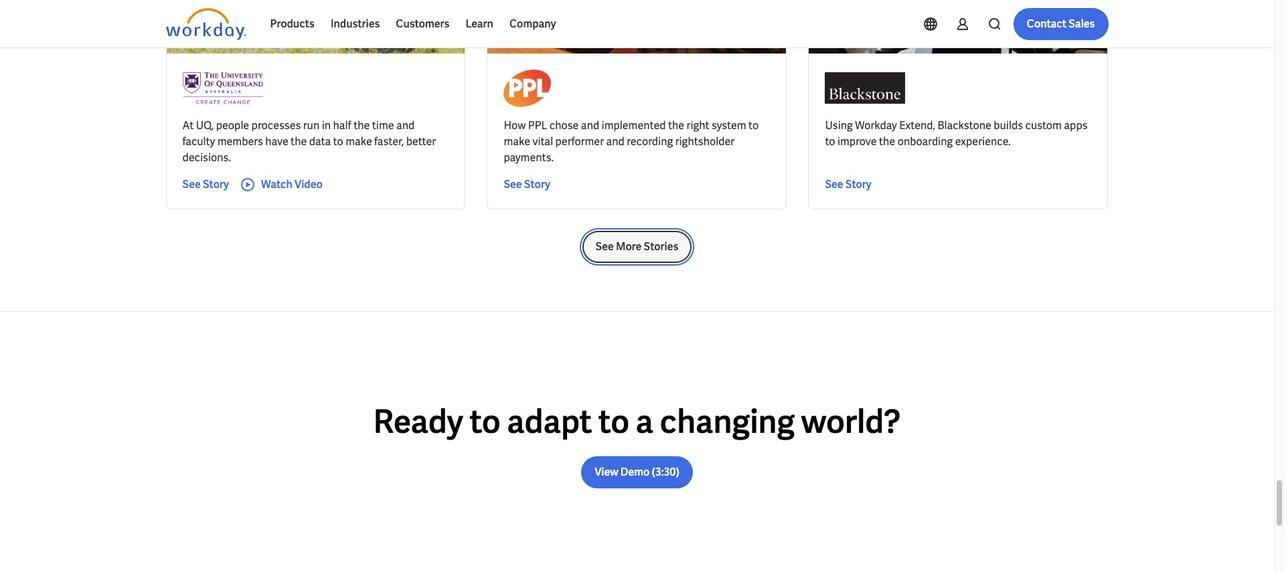 Task type: describe. For each thing, give the bounding box(es) containing it.
and inside at uq, people processes run in half the time and faculty members have the data to make faster, better decisions.
[[396, 118, 415, 132]]

a
[[636, 401, 653, 442]]

see more stories button
[[582, 231, 692, 263]]

(3:30)
[[652, 465, 679, 479]]

see story for how ppl chose and implemented the right system to make vital performer and recording rightsholder payments.
[[504, 177, 550, 191]]

customers button
[[388, 8, 458, 40]]

people
[[216, 118, 249, 132]]

how ppl chose and implemented the right system to make vital performer and recording rightsholder payments.
[[504, 118, 759, 165]]

all
[[548, 15, 559, 27]]

changing
[[660, 401, 795, 442]]

more button
[[449, 7, 509, 34]]

1 see story from the left
[[182, 177, 229, 191]]

story for using workday extend, blackstone builds custom apps to improve the onboarding experience.
[[845, 177, 872, 191]]

decisions.
[[182, 150, 231, 165]]

go to the homepage image
[[166, 8, 246, 40]]

products button
[[262, 8, 323, 40]]

industry
[[247, 15, 283, 27]]

business
[[331, 15, 369, 27]]

faster,
[[374, 134, 404, 148]]

ppl
[[528, 118, 547, 132]]

better
[[406, 134, 436, 148]]

learn button
[[458, 8, 501, 40]]

experience.
[[955, 134, 1011, 148]]

workday
[[855, 118, 897, 132]]

sales
[[1069, 17, 1095, 31]]

make inside at uq, people processes run in half the time and faculty members have the data to make faster, better decisions.
[[346, 134, 372, 148]]

contact sales link
[[1013, 8, 1108, 40]]

clear
[[523, 15, 546, 27]]

see inside button
[[596, 240, 614, 254]]

have
[[265, 134, 288, 148]]

custom
[[1025, 118, 1062, 132]]

the inside how ppl chose and implemented the right system to make vital performer and recording rightsholder payments.
[[668, 118, 684, 132]]

1 vertical spatial more
[[616, 240, 642, 254]]

stories
[[644, 240, 678, 254]]

contact sales
[[1027, 17, 1095, 31]]

time
[[372, 118, 394, 132]]

see story for using workday extend, blackstone builds custom apps to improve the onboarding experience.
[[825, 177, 872, 191]]

1 horizontal spatial and
[[581, 118, 599, 132]]

Search Customer Stories text field
[[918, 9, 1082, 32]]

see story link for how ppl chose and implemented the right system to make vital performer and recording rightsholder payments.
[[504, 177, 550, 193]]

system
[[712, 118, 746, 132]]

watch video
[[261, 177, 323, 191]]

1 story from the left
[[203, 177, 229, 191]]

view demo (3:30)
[[595, 465, 679, 479]]

products
[[270, 17, 315, 31]]

improve
[[837, 134, 877, 148]]

0 horizontal spatial more
[[459, 15, 482, 27]]

see for see story link associated with how ppl chose and implemented the right system to make vital performer and recording rightsholder payments.
[[504, 177, 522, 191]]

chose
[[549, 118, 579, 132]]

at
[[182, 118, 194, 132]]

watch
[[261, 177, 292, 191]]

blackstone
[[938, 118, 991, 132]]

implemented
[[602, 118, 666, 132]]

the university of queensland image
[[182, 69, 263, 107]]

industries button
[[323, 8, 388, 40]]

make inside how ppl chose and implemented the right system to make vital performer and recording rightsholder payments.
[[504, 134, 530, 148]]

recording
[[627, 134, 673, 148]]

at uq, people processes run in half the time and faculty members have the data to make faster, better decisions.
[[182, 118, 436, 165]]

extend,
[[899, 118, 935, 132]]

to left adapt
[[470, 401, 501, 442]]

right
[[687, 118, 709, 132]]

2 horizontal spatial and
[[606, 134, 624, 148]]

business outcome
[[331, 15, 411, 27]]

using
[[825, 118, 853, 132]]

the right the half
[[354, 118, 370, 132]]

see more stories
[[596, 240, 678, 254]]

learn
[[466, 17, 493, 31]]



Task type: locate. For each thing, give the bounding box(es) containing it.
0 vertical spatial more
[[459, 15, 482, 27]]

watch video link
[[240, 177, 323, 193]]

make down how
[[504, 134, 530, 148]]

1 make from the left
[[346, 134, 372, 148]]

1 horizontal spatial make
[[504, 134, 530, 148]]

story
[[203, 177, 229, 191], [524, 177, 550, 191], [845, 177, 872, 191]]

the
[[354, 118, 370, 132], [668, 118, 684, 132], [291, 134, 307, 148], [879, 134, 895, 148]]

and up better
[[396, 118, 415, 132]]

onboarding
[[898, 134, 953, 148]]

0 horizontal spatial and
[[396, 118, 415, 132]]

2 make from the left
[[504, 134, 530, 148]]

1 see story link from the left
[[182, 177, 229, 193]]

1 horizontal spatial see story link
[[504, 177, 550, 193]]

phonographic performance limited (ppl-uk) image
[[504, 69, 551, 107]]

performer
[[555, 134, 604, 148]]

3 see story link from the left
[[825, 177, 872, 193]]

to down the half
[[333, 134, 343, 148]]

topic button
[[166, 7, 226, 34]]

see left stories
[[596, 240, 614, 254]]

3 see story from the left
[[825, 177, 872, 191]]

and down implemented
[[606, 134, 624, 148]]

see down decisions.
[[182, 177, 201, 191]]

2 horizontal spatial see story link
[[825, 177, 872, 193]]

uq,
[[196, 118, 214, 132]]

see story link down improve
[[825, 177, 872, 193]]

blackstone image
[[825, 69, 905, 107]]

video
[[295, 177, 323, 191]]

rightsholder
[[675, 134, 734, 148]]

more
[[459, 15, 482, 27], [616, 240, 642, 254]]

demo
[[620, 465, 650, 479]]

and
[[396, 118, 415, 132], [581, 118, 599, 132], [606, 134, 624, 148]]

make down the half
[[346, 134, 372, 148]]

how
[[504, 118, 526, 132]]

0 horizontal spatial see story link
[[182, 177, 229, 193]]

see for third see story link from the right
[[182, 177, 201, 191]]

the down run
[[291, 134, 307, 148]]

view demo (3:30) link
[[581, 456, 693, 489]]

see story link
[[182, 177, 229, 193], [504, 177, 550, 193], [825, 177, 872, 193]]

and up performer
[[581, 118, 599, 132]]

the inside using workday extend, blackstone builds custom apps to improve the onboarding experience.
[[879, 134, 895, 148]]

1 horizontal spatial more
[[616, 240, 642, 254]]

story for how ppl chose and implemented the right system to make vital performer and recording rightsholder payments.
[[524, 177, 550, 191]]

see down improve
[[825, 177, 843, 191]]

see for see story link corresponding to using workday extend, blackstone builds custom apps to improve the onboarding experience.
[[825, 177, 843, 191]]

see story link down decisions.
[[182, 177, 229, 193]]

data
[[309, 134, 331, 148]]

ready to adapt to a changing world?
[[373, 401, 901, 442]]

1 horizontal spatial see story
[[504, 177, 550, 191]]

adapt
[[507, 401, 592, 442]]

payments.
[[504, 150, 554, 165]]

0 horizontal spatial make
[[346, 134, 372, 148]]

outcome
[[371, 15, 411, 27]]

to inside how ppl chose and implemented the right system to make vital performer and recording rightsholder payments.
[[749, 118, 759, 132]]

see
[[182, 177, 201, 191], [504, 177, 522, 191], [825, 177, 843, 191], [596, 240, 614, 254]]

to inside using workday extend, blackstone builds custom apps to improve the onboarding experience.
[[825, 134, 835, 148]]

company
[[509, 17, 556, 31]]

story down decisions.
[[203, 177, 229, 191]]

the left right at the top of page
[[668, 118, 684, 132]]

faculty
[[182, 134, 215, 148]]

topic
[[176, 15, 199, 27]]

story down payments.
[[524, 177, 550, 191]]

industries
[[331, 17, 380, 31]]

vital
[[533, 134, 553, 148]]

world?
[[801, 401, 901, 442]]

half
[[333, 118, 351, 132]]

1 horizontal spatial story
[[524, 177, 550, 191]]

company button
[[501, 8, 564, 40]]

2 horizontal spatial story
[[845, 177, 872, 191]]

to right system
[[749, 118, 759, 132]]

see down payments.
[[504, 177, 522, 191]]

clear all
[[523, 15, 559, 27]]

industry button
[[237, 7, 310, 34]]

0 horizontal spatial story
[[203, 177, 229, 191]]

2 story from the left
[[524, 177, 550, 191]]

clear all button
[[519, 7, 563, 34]]

more right customers
[[459, 15, 482, 27]]

business outcome button
[[320, 7, 438, 34]]

see story down decisions.
[[182, 177, 229, 191]]

more left stories
[[616, 240, 642, 254]]

see story
[[182, 177, 229, 191], [504, 177, 550, 191], [825, 177, 872, 191]]

in
[[322, 118, 331, 132]]

2 see story link from the left
[[504, 177, 550, 193]]

view
[[595, 465, 618, 479]]

0 horizontal spatial see story
[[182, 177, 229, 191]]

to down using
[[825, 134, 835, 148]]

contact
[[1027, 17, 1067, 31]]

run
[[303, 118, 319, 132]]

customers
[[396, 17, 449, 31]]

using workday extend, blackstone builds custom apps to improve the onboarding experience.
[[825, 118, 1088, 148]]

see story link down payments.
[[504, 177, 550, 193]]

see story link for using workday extend, blackstone builds custom apps to improve the onboarding experience.
[[825, 177, 872, 193]]

make
[[346, 134, 372, 148], [504, 134, 530, 148]]

to inside at uq, people processes run in half the time and faculty members have the data to make faster, better decisions.
[[333, 134, 343, 148]]

see story down payments.
[[504, 177, 550, 191]]

builds
[[994, 118, 1023, 132]]

see story down improve
[[825, 177, 872, 191]]

apps
[[1064, 118, 1088, 132]]

2 horizontal spatial see story
[[825, 177, 872, 191]]

story down improve
[[845, 177, 872, 191]]

the down workday
[[879, 134, 895, 148]]

ready
[[373, 401, 463, 442]]

members
[[217, 134, 263, 148]]

processes
[[251, 118, 301, 132]]

to
[[749, 118, 759, 132], [333, 134, 343, 148], [825, 134, 835, 148], [470, 401, 501, 442], [598, 401, 629, 442]]

to left a
[[598, 401, 629, 442]]

2 see story from the left
[[504, 177, 550, 191]]

3 story from the left
[[845, 177, 872, 191]]



Task type: vqa. For each thing, say whether or not it's contained in the screenshot.
of in Unlock the full power of Workday.
no



